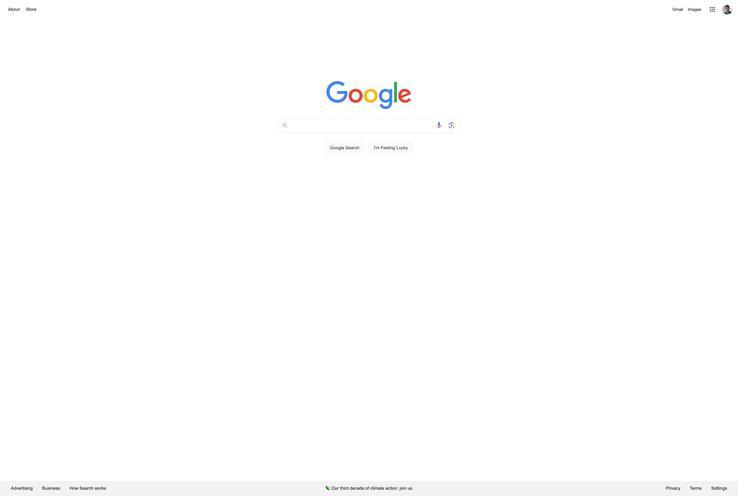 Task type: vqa. For each thing, say whether or not it's contained in the screenshot.
options to the left
no



Task type: describe. For each thing, give the bounding box(es) containing it.
Search text field
[[293, 118, 432, 133]]

google image
[[326, 81, 412, 110]]

search by image image
[[448, 122, 456, 129]]

search by voice image
[[435, 122, 443, 129]]



Task type: locate. For each thing, give the bounding box(es) containing it.
None search field
[[6, 116, 732, 161]]



